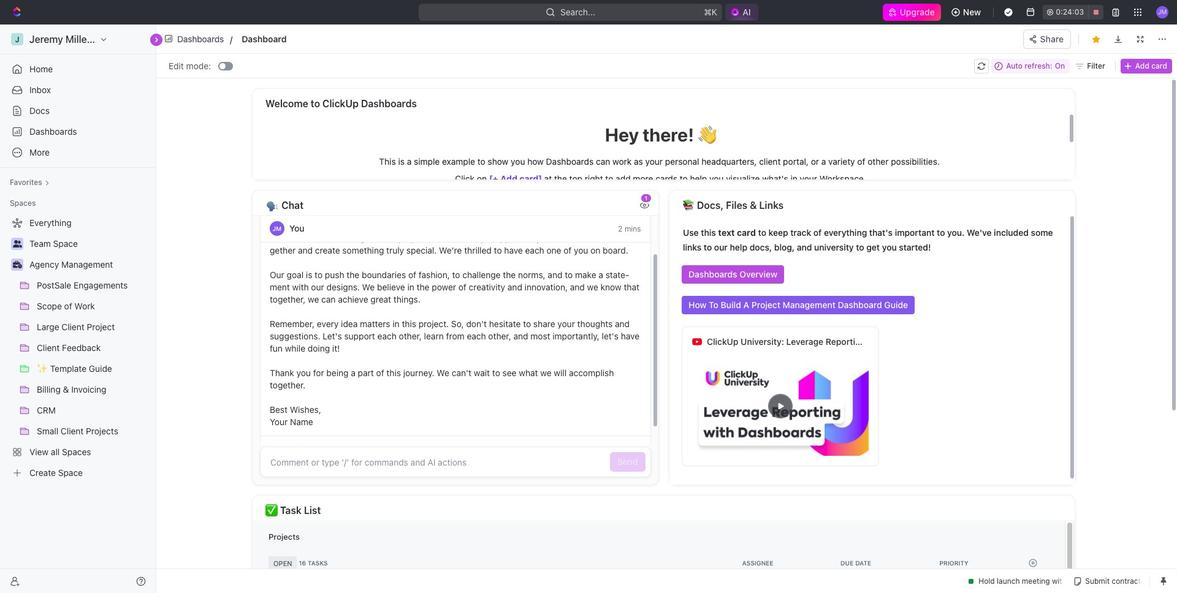 Task type: locate. For each thing, give the bounding box(es) containing it.
1 vertical spatial have
[[621, 331, 640, 342]]

have inside welcome to our exciting fashion project! this is a unique opportunity for us all to come to gether and create something truly special. we're thrilled to have each one of you on board.
[[504, 245, 523, 256]]

0 horizontal spatial projects
[[86, 426, 118, 437]]

project down scope of work link
[[87, 322, 115, 332]]

0 horizontal spatial have
[[504, 245, 523, 256]]

1 horizontal spatial clickup
[[707, 337, 739, 347]]

1 vertical spatial on
[[591, 245, 601, 256]]

is left simple
[[398, 156, 405, 167]]

2 vertical spatial client
[[61, 426, 84, 437]]

create
[[29, 468, 56, 478]]

welcome for welcome to our exciting fashion project! this is a unique opportunity for us all to come to gether and create something truly special. we're thrilled to have each one of you on board.
[[270, 233, 306, 243]]

jeremy miller's workspace, , element
[[11, 33, 23, 45]]

0 vertical spatial all
[[568, 233, 577, 243]]

1 vertical spatial guide
[[89, 364, 112, 374]]

2 vertical spatial in
[[393, 319, 400, 329]]

1 vertical spatial &
[[63, 384, 69, 395]]

0 horizontal spatial card
[[737, 227, 756, 238]]

with right reporting
[[868, 337, 885, 347]]

0 horizontal spatial spaces
[[10, 199, 36, 208]]

client for large
[[62, 322, 84, 332]]

1 vertical spatial add
[[501, 174, 518, 184]]

0 horizontal spatial we
[[308, 294, 319, 305]]

our down the use this text card
[[714, 242, 728, 253]]

for inside thank you for being a part of this journey. we can't wait to see what we will accomplish together.
[[313, 368, 324, 378]]

1 vertical spatial in
[[407, 282, 414, 292]]

us
[[557, 233, 566, 243]]

leverage
[[787, 337, 824, 347]]

card down clickup logo
[[1152, 61, 1168, 70]]

hello everyone,
[[270, 208, 336, 219]]

all right us
[[568, 233, 577, 243]]

1 horizontal spatial &
[[750, 200, 757, 211]]

right
[[585, 174, 603, 184]]

1 horizontal spatial your
[[645, 156, 663, 167]]

🗣
[[266, 200, 279, 211]]

dashboards link
[[161, 30, 228, 48], [5, 122, 151, 142]]

your down "or"
[[800, 174, 817, 184]]

example
[[442, 156, 475, 167]]

0 vertical spatial projects
[[86, 426, 118, 437]]

each
[[525, 245, 544, 256], [377, 331, 397, 342], [467, 331, 486, 342]]

welcome
[[266, 98, 308, 109], [270, 233, 306, 243]]

hey
[[605, 124, 639, 145]]

other, down hesitate
[[488, 331, 511, 342]]

client
[[759, 156, 781, 167]]

client for small
[[61, 426, 84, 437]]

0 horizontal spatial jm
[[273, 225, 282, 232]]

on
[[1055, 61, 1065, 70]]

add down clickup logo
[[1136, 61, 1150, 70]]

0 horizontal spatial help
[[690, 174, 707, 184]]

the
[[554, 174, 567, 184], [347, 270, 359, 280], [503, 270, 516, 280], [417, 282, 430, 292]]

guide down client feedback link
[[89, 364, 112, 374]]

management
[[61, 259, 113, 270], [783, 300, 836, 310]]

jm inside dropdown button
[[1158, 8, 1167, 16]]

create
[[315, 245, 340, 256]]

track
[[791, 227, 811, 238]]

0 vertical spatial dashboards link
[[161, 30, 228, 48]]

remember, every idea matters in this project. so, don't hesitate to share your thoughts and suggestions. let's support each other, learn from each other, and most importantly, let's have fun while doing it!
[[270, 319, 642, 354]]

2 horizontal spatial your
[[800, 174, 817, 184]]

the down fashion,
[[417, 282, 430, 292]]

projects down crm link
[[86, 426, 118, 437]]

we down make
[[587, 282, 598, 292]]

spaces down small client projects
[[62, 447, 91, 457]]

jm up clickup logo
[[1158, 8, 1167, 16]]

is up we're
[[450, 233, 457, 243]]

1 horizontal spatial with
[[868, 337, 885, 347]]

1 vertical spatial spaces
[[62, 447, 91, 457]]

0 vertical spatial have
[[504, 245, 523, 256]]

can down designs.
[[321, 294, 336, 305]]

help down text
[[730, 242, 748, 253]]

1 horizontal spatial guide
[[884, 300, 908, 310]]

& right files on the top of page
[[750, 200, 757, 211]]

billing & invoicing link
[[37, 380, 148, 400]]

None text field
[[242, 31, 582, 47]]

1 vertical spatial we
[[437, 368, 449, 378]]

can
[[596, 156, 610, 167], [321, 294, 336, 305]]

this
[[379, 156, 396, 167], [431, 233, 448, 243]]

project right a
[[752, 300, 781, 310]]

0 horizontal spatial other,
[[399, 331, 422, 342]]

1 horizontal spatial add
[[1136, 61, 1150, 70]]

share
[[1040, 33, 1064, 44]]

0 horizontal spatial add
[[501, 174, 518, 184]]

0 horizontal spatial with
[[292, 282, 309, 292]]

team space
[[29, 239, 78, 249]]

more button
[[5, 143, 151, 162]]

we right together,
[[308, 294, 319, 305]]

clickup inside button
[[323, 98, 359, 109]]

blog,
[[774, 242, 795, 253]]

we up "great"
[[362, 282, 375, 292]]

0 vertical spatial this
[[379, 156, 396, 167]]

other,
[[399, 331, 422, 342], [488, 331, 511, 342]]

0 horizontal spatial for
[[313, 368, 324, 378]]

a
[[407, 156, 412, 167], [822, 156, 826, 167], [459, 233, 464, 243], [599, 270, 603, 280], [351, 368, 356, 378]]

in down portal,
[[791, 174, 798, 184]]

you down headquarters, at the top of page
[[710, 174, 724, 184]]

of left the work at left
[[64, 301, 72, 312]]

of inside welcome to our exciting fashion project! this is a unique opportunity for us all to come to gether and create something truly special. we're thrilled to have each one of you on board.
[[564, 245, 572, 256]]

add right [+
[[501, 174, 518, 184]]

guide right 'dashboard'
[[884, 300, 908, 310]]

in inside remember, every idea matters in this project. so, don't hesitate to share your thoughts and suggestions. let's support each other, learn from each other, and most importantly, let's have fun while doing it!
[[393, 319, 400, 329]]

in
[[791, 174, 798, 184], [407, 282, 414, 292], [393, 319, 400, 329]]

dashboards
[[177, 33, 224, 44], [361, 98, 417, 109], [29, 126, 77, 137], [546, 156, 594, 167], [689, 269, 737, 280], [887, 337, 936, 347]]

will
[[554, 368, 567, 378]]

is right goal
[[306, 270, 312, 280]]

for left "being"
[[313, 368, 324, 378]]

and left create
[[298, 245, 313, 256]]

dashboards inside 'link'
[[887, 337, 936, 347]]

ment
[[270, 270, 629, 292]]

the left norms, at the left
[[503, 270, 516, 280]]

management up leverage
[[783, 300, 836, 310]]

0 horizontal spatial on
[[477, 174, 487, 184]]

each left one
[[525, 245, 544, 256]]

1 vertical spatial management
[[783, 300, 836, 310]]

0 vertical spatial welcome
[[266, 98, 308, 109]]

for
[[543, 233, 554, 243], [313, 368, 324, 378]]

exciting
[[334, 233, 365, 243]]

of inside thank you for being a part of this journey. we can't wait to see what we will accomplish together.
[[376, 368, 384, 378]]

have
[[504, 245, 523, 256], [621, 331, 640, 342]]

portal,
[[783, 156, 809, 167]]

your inside remember, every idea matters in this project. so, don't hesitate to share your thoughts and suggestions. let's support each other, learn from each other, and most importantly, let's have fun while doing it!
[[558, 319, 575, 329]]

welcome inside button
[[266, 98, 308, 109]]

1 horizontal spatial this
[[431, 233, 448, 243]]

2 horizontal spatial this
[[701, 227, 716, 238]]

0 horizontal spatial this
[[379, 156, 396, 167]]

0 horizontal spatial in
[[393, 319, 400, 329]]

with down goal
[[292, 282, 309, 292]]

we left can't
[[437, 368, 449, 378]]

a up we're
[[459, 233, 464, 243]]

all right view
[[51, 447, 60, 457]]

our inside our goal is to push the boundaries of fashion, to challenge the norms, and to make a state ment with our designs. we believe in the power of creativity and innovation, and we know that together, we can achieve great things.
[[311, 282, 324, 292]]

1 horizontal spatial help
[[730, 242, 748, 253]]

everything
[[824, 227, 867, 238]]

1 horizontal spatial we
[[540, 368, 552, 378]]

0 vertical spatial add
[[1136, 61, 1150, 70]]

dec 13, 2023 at 1:07 pm
[[1018, 30, 1108, 40]]

and down track
[[797, 242, 812, 253]]

add
[[616, 174, 631, 184]]

0 horizontal spatial can
[[321, 294, 336, 305]]

0 vertical spatial we
[[362, 282, 375, 292]]

a inside thank you for being a part of this journey. we can't wait to see what we will accomplish together.
[[351, 368, 356, 378]]

inbox link
[[5, 80, 151, 100]]

task
[[280, 505, 302, 516]]

1 horizontal spatial this
[[402, 319, 416, 329]]

user group image
[[13, 240, 22, 248]]

tree inside sidebar navigation
[[5, 213, 151, 483]]

& right 'billing'
[[63, 384, 69, 395]]

scope
[[37, 301, 62, 312]]

0 vertical spatial &
[[750, 200, 757, 211]]

of left the other
[[857, 156, 865, 167]]

sidebar navigation
[[0, 25, 159, 594]]

our inside welcome to our exciting fashion project! this is a unique opportunity for us all to come to gether and create something truly special. we're thrilled to have each one of you on board.
[[319, 233, 332, 243]]

your right 'as'
[[645, 156, 663, 167]]

0 vertical spatial project
[[752, 300, 781, 310]]

add inside button
[[1136, 61, 1150, 70]]

0 vertical spatial jm
[[1158, 8, 1167, 16]]

0 vertical spatial management
[[61, 259, 113, 270]]

support
[[344, 331, 375, 342]]

at right the card]
[[544, 174, 552, 184]]

✨ template guide
[[37, 364, 112, 374]]

1 horizontal spatial for
[[543, 233, 554, 243]]

upgrade link
[[883, 4, 941, 21]]

0 horizontal spatial this
[[387, 368, 401, 378]]

build
[[721, 300, 741, 310]]

card right text
[[737, 227, 756, 238]]

our up create
[[319, 233, 332, 243]]

postsale
[[37, 280, 71, 291]]

you up make
[[574, 245, 588, 256]]

0 horizontal spatial project
[[87, 322, 115, 332]]

card
[[1152, 61, 1168, 70], [737, 227, 756, 238]]

this right use
[[701, 227, 716, 238]]

0 horizontal spatial dashboards link
[[5, 122, 151, 142]]

you right get
[[882, 242, 897, 253]]

welcome to clickup dashboards
[[266, 98, 417, 109]]

space
[[53, 239, 78, 249], [58, 468, 83, 478]]

1 vertical spatial projects
[[269, 532, 300, 542]]

agency management link
[[29, 255, 148, 275]]

1 horizontal spatial card
[[1152, 61, 1168, 70]]

this left simple
[[379, 156, 396, 167]]

other, left the learn
[[399, 331, 422, 342]]

0 vertical spatial space
[[53, 239, 78, 249]]

2 vertical spatial this
[[387, 368, 401, 378]]

1 horizontal spatial spaces
[[62, 447, 91, 457]]

0 horizontal spatial we
[[362, 282, 375, 292]]

0 vertical spatial this
[[701, 227, 716, 238]]

1 vertical spatial project
[[87, 322, 115, 332]]

we
[[587, 282, 598, 292], [308, 294, 319, 305], [540, 368, 552, 378]]

each down matters
[[377, 331, 397, 342]]

1 horizontal spatial all
[[568, 233, 577, 243]]

for left us
[[543, 233, 554, 243]]

you
[[289, 223, 305, 234]]

0 horizontal spatial management
[[61, 259, 113, 270]]

of right track
[[814, 227, 822, 238]]

0 vertical spatial your
[[645, 156, 663, 167]]

you up together.
[[297, 368, 311, 378]]

[+
[[489, 174, 498, 184]]

0 vertical spatial with
[[292, 282, 309, 292]]

with inside 'link'
[[868, 337, 885, 347]]

management down team space link
[[61, 259, 113, 270]]

dashboards link up the mode:
[[161, 30, 228, 48]]

1 vertical spatial we
[[308, 294, 319, 305]]

0 vertical spatial at
[[1069, 30, 1076, 40]]

📚
[[682, 200, 695, 211]]

this inside thank you for being a part of this journey. we can't wait to see what we will accomplish together.
[[387, 368, 401, 378]]

a left simple
[[407, 156, 412, 167]]

boundaries
[[362, 270, 406, 280]]

project inside 'link'
[[87, 322, 115, 332]]

on left [+
[[477, 174, 487, 184]]

of
[[857, 156, 865, 167], [814, 227, 822, 238], [564, 245, 572, 256], [408, 270, 416, 280], [459, 282, 467, 292], [64, 301, 72, 312], [376, 368, 384, 378]]

included
[[994, 227, 1029, 238]]

dashboards link up more dropdown button
[[5, 122, 151, 142]]

have down opportunity
[[504, 245, 523, 256]]

0 horizontal spatial your
[[558, 319, 575, 329]]

projects down task
[[269, 532, 300, 542]]

help down personal
[[690, 174, 707, 184]]

click
[[455, 174, 475, 184]]

client up 'client feedback'
[[62, 322, 84, 332]]

each down don't
[[467, 331, 486, 342]]

your up importantly,
[[558, 319, 575, 329]]

0 vertical spatial help
[[690, 174, 707, 184]]

work
[[74, 301, 95, 312]]

a
[[744, 300, 749, 310]]

matters
[[360, 319, 390, 329]]

✅ task list
[[266, 505, 321, 516]]

jm down hello
[[273, 225, 282, 232]]

we left will at left
[[540, 368, 552, 378]]

a inside welcome to our exciting fashion project! this is a unique opportunity for us all to come to gether and create something truly special. we're thrilled to have each one of you on board.
[[459, 233, 464, 243]]

0 vertical spatial for
[[543, 233, 554, 243]]

to inside remember, every idea matters in this project. so, don't hesitate to share your thoughts and suggestions. let's support each other, learn from each other, and most importantly, let's have fun while doing it!
[[523, 319, 531, 329]]

0 horizontal spatial guide
[[89, 364, 112, 374]]

0:24:03 button
[[1043, 5, 1104, 20]]

2 vertical spatial we
[[540, 368, 552, 378]]

and down norms, at the left
[[508, 282, 522, 292]]

1 horizontal spatial we
[[437, 368, 449, 378]]

1 vertical spatial with
[[868, 337, 885, 347]]

project!
[[399, 233, 429, 243]]

this left the journey.
[[387, 368, 401, 378]]

1 horizontal spatial in
[[407, 282, 414, 292]]

in up 'things.'
[[407, 282, 414, 292]]

project
[[752, 300, 781, 310], [87, 322, 115, 332]]

of right one
[[564, 245, 572, 256]]

client down large
[[37, 343, 60, 353]]

our inside to keep track of everything that's important to you. we've included some links to our help docs, blog, and university to get you started!
[[714, 242, 728, 253]]

this inside welcome to our exciting fashion project! this is a unique opportunity for us all to come to gether and create something truly special. we're thrilled to have each one of you on board.
[[431, 233, 448, 243]]

share button
[[1023, 29, 1071, 49]]

1 horizontal spatial jm
[[1158, 8, 1167, 16]]

of right part on the left bottom of the page
[[376, 368, 384, 378]]

ai button
[[726, 4, 758, 21]]

1:07
[[1079, 30, 1094, 40]]

is
[[398, 156, 405, 167], [450, 233, 457, 243], [306, 270, 312, 280]]

welcome inside welcome to our exciting fashion project! this is a unique opportunity for us all to come to gether and create something truly special. we're thrilled to have each one of you on board.
[[270, 233, 306, 243]]

postsale engagements
[[37, 280, 128, 291]]

our left designs.
[[311, 282, 324, 292]]

and inside to keep track of everything that's important to you. we've included some links to our help docs, blog, and university to get you started!
[[797, 242, 812, 253]]

2 horizontal spatial is
[[450, 233, 457, 243]]

0 vertical spatial card
[[1152, 61, 1168, 70]]

spaces down favorites
[[10, 199, 36, 208]]

1 vertical spatial for
[[313, 368, 324, 378]]

space down view all spaces link
[[58, 468, 83, 478]]

0 vertical spatial we
[[587, 282, 598, 292]]

on down the come
[[591, 245, 601, 256]]

this up we're
[[431, 233, 448, 243]]

1 other, from the left
[[399, 331, 422, 342]]

1 horizontal spatial on
[[591, 245, 601, 256]]

at left 1:07
[[1069, 30, 1076, 40]]

0 horizontal spatial all
[[51, 447, 60, 457]]

0 vertical spatial clickup
[[323, 98, 359, 109]]

and down make
[[570, 282, 585, 292]]

university:
[[741, 337, 784, 347]]

& inside billing & invoicing link
[[63, 384, 69, 395]]

2 vertical spatial is
[[306, 270, 312, 280]]

a right make
[[599, 270, 603, 280]]

0 vertical spatial guide
[[884, 300, 908, 310]]

docs,
[[697, 200, 724, 211]]

help inside to keep track of everything that's important to you. we've included some links to our help docs, blog, and university to get you started!
[[730, 242, 748, 253]]

a left part on the left bottom of the page
[[351, 368, 356, 378]]

possibilities.
[[891, 156, 940, 167]]

large
[[37, 322, 59, 332]]

client up view all spaces link
[[61, 426, 84, 437]]

thank you for being a part of this journey. we can't wait to see what we will accomplish together.
[[270, 368, 616, 391]]

to inside button
[[311, 98, 320, 109]]

client inside 'link'
[[62, 322, 84, 332]]

can left work at the top of the page
[[596, 156, 610, 167]]

of inside sidebar navigation
[[64, 301, 72, 312]]

2 horizontal spatial we
[[587, 282, 598, 292]]

✨ template guide link
[[37, 359, 148, 379]]

dec
[[1018, 30, 1033, 40]]

you inside to keep track of everything that's important to you. we've included some links to our help docs, blog, and university to get you started!
[[882, 242, 897, 253]]

is inside our goal is to push the boundaries of fashion, to challenge the norms, and to make a state ment with our designs. we believe in the power of creativity and innovation, and we know that together, we can achieve great things.
[[306, 270, 312, 280]]

this down 'things.'
[[402, 319, 416, 329]]

a right "or"
[[822, 156, 826, 167]]

one
[[547, 245, 561, 256]]

1 vertical spatial can
[[321, 294, 336, 305]]

space up agency management
[[53, 239, 78, 249]]

tree
[[5, 213, 151, 483]]

tree containing everything
[[5, 213, 151, 483]]

favorites button
[[5, 175, 54, 190]]

to
[[709, 300, 719, 310]]

1 vertical spatial card
[[737, 227, 756, 238]]

in right matters
[[393, 319, 400, 329]]

and up innovation,
[[548, 270, 563, 280]]

space for team space
[[53, 239, 78, 249]]

together,
[[270, 294, 306, 305]]

and up let's
[[615, 319, 630, 329]]

1 vertical spatial this
[[431, 233, 448, 243]]

have right let's
[[621, 331, 640, 342]]



Task type: describe. For each thing, give the bounding box(es) containing it.
1
[[645, 195, 648, 202]]

1 horizontal spatial projects
[[269, 532, 300, 542]]

so,
[[451, 319, 464, 329]]

filter button
[[1073, 59, 1110, 73]]

with inside our goal is to push the boundaries of fashion, to challenge the norms, and to make a state ment with our designs. we believe in the power of creativity and innovation, and we know that together, we can achieve great things.
[[292, 282, 309, 292]]

favorites
[[10, 178, 42, 187]]

small client projects link
[[37, 422, 148, 442]]

small client projects
[[37, 426, 118, 437]]

1 vertical spatial jm
[[273, 225, 282, 232]]

view
[[29, 447, 49, 457]]

best wishes, your name
[[270, 405, 321, 427]]

some
[[1031, 227, 1053, 238]]

together.
[[270, 380, 306, 391]]

✨
[[37, 364, 48, 374]]

tasks
[[308, 560, 328, 567]]

the left top
[[554, 174, 567, 184]]

1 horizontal spatial project
[[752, 300, 781, 310]]

0 horizontal spatial each
[[377, 331, 397, 342]]

use
[[683, 227, 699, 238]]

business time image
[[13, 261, 22, 269]]

send button
[[610, 453, 645, 472]]

card inside button
[[1152, 61, 1168, 70]]

clickup university: leverage reporting with dashboards link
[[707, 327, 936, 357]]

believe
[[377, 282, 405, 292]]

& inside the 📚 docs, files & links button
[[750, 200, 757, 211]]

new button
[[946, 2, 989, 22]]

best
[[270, 405, 288, 415]]

power
[[432, 282, 456, 292]]

pm
[[1096, 30, 1108, 40]]

2 other, from the left
[[488, 331, 511, 342]]

✅
[[266, 505, 278, 516]]

1 horizontal spatial can
[[596, 156, 610, 167]]

to keep track of everything that's important to you. we've included some links to our help docs, blog, and university to get you started!
[[683, 227, 1055, 253]]

all inside welcome to our exciting fashion project! this is a unique opportunity for us all to come to gether and create something truly special. we're thrilled to have each one of you on board.
[[568, 233, 577, 243]]

of inside to keep track of everything that's important to you. we've included some links to our help docs, blog, and university to get you started!
[[814, 227, 822, 238]]

keep
[[769, 227, 788, 238]]

use this text card
[[683, 227, 756, 238]]

you inside thank you for being a part of this journey. we can't wait to see what we will accomplish together.
[[297, 368, 311, 378]]

share
[[533, 319, 555, 329]]

being
[[326, 368, 349, 378]]

dashboards inside sidebar navigation
[[29, 126, 77, 137]]

part
[[358, 368, 374, 378]]

something
[[342, 245, 384, 256]]

links
[[683, 242, 702, 253]]

crm
[[37, 405, 56, 416]]

that's
[[869, 227, 893, 238]]

files
[[726, 200, 748, 211]]

refresh:
[[1025, 61, 1053, 70]]

headquarters,
[[702, 156, 757, 167]]

invoicing
[[71, 384, 106, 395]]

don't
[[466, 319, 487, 329]]

clickup inside 'link'
[[707, 337, 739, 347]]

1 horizontal spatial management
[[783, 300, 836, 310]]

doing
[[308, 343, 330, 354]]

wishes,
[[290, 405, 321, 415]]

2 horizontal spatial in
[[791, 174, 798, 184]]

client feedback
[[37, 343, 101, 353]]

in inside our goal is to push the boundaries of fashion, to challenge the norms, and to make a state ment with our designs. we believe in the power of creativity and innovation, and we know that together, we can achieve great things.
[[407, 282, 414, 292]]

dashboards inside button
[[361, 98, 417, 109]]

each inside welcome to our exciting fashion project! this is a unique opportunity for us all to come to gether and create something truly special. we're thrilled to have each one of you on board.
[[525, 245, 544, 256]]

due
[[841, 560, 854, 567]]

new
[[963, 7, 981, 17]]

projects inside tree
[[86, 426, 118, 437]]

edit mode:
[[169, 60, 211, 71]]

1 horizontal spatial each
[[467, 331, 486, 342]]

we inside thank you for being a part of this journey. we can't wait to see what we will accomplish together.
[[437, 368, 449, 378]]

welcome for welcome to clickup dashboards
[[266, 98, 308, 109]]

space for create space
[[58, 468, 83, 478]]

1 horizontal spatial at
[[1069, 30, 1076, 40]]

✅ task list button
[[265, 502, 1063, 519]]

1 vertical spatial client
[[37, 343, 60, 353]]

fun
[[270, 343, 283, 354]]

add card button
[[1121, 59, 1172, 73]]

a inside our goal is to push the boundaries of fashion, to challenge the norms, and to make a state ment with our designs. we believe in the power of creativity and innovation, and we know that together, we can achieve great things.
[[599, 270, 603, 280]]

of left fashion,
[[408, 270, 416, 280]]

clickup logo image
[[1116, 29, 1171, 40]]

j
[[15, 35, 19, 44]]

management inside sidebar navigation
[[61, 259, 113, 270]]

this inside remember, every idea matters in this project. so, don't hesitate to share your thoughts and suggestions. let's support each other, learn from each other, and most importantly, let's have fun while doing it!
[[402, 319, 416, 329]]

we've
[[967, 227, 992, 238]]

filter button
[[1073, 59, 1110, 73]]

push
[[325, 270, 344, 280]]

welcome to our exciting fashion project! this is a unique opportunity for us all to come to gether and create something truly special. we're thrilled to have each one of you on board.
[[270, 233, 628, 256]]

jeremy
[[29, 34, 63, 45]]

idea
[[341, 319, 358, 329]]

what
[[519, 368, 538, 378]]

1 vertical spatial your
[[800, 174, 817, 184]]

and left "most"
[[514, 331, 528, 342]]

challenge
[[463, 270, 501, 280]]

click on [+ add card] at the top right to add more cards to help you visualize what's in your workspace.
[[455, 174, 866, 184]]

can inside our goal is to push the boundaries of fashion, to challenge the norms, and to make a state ment with our designs. we believe in the power of creativity and innovation, and we know that together, we can achieve great things.
[[321, 294, 336, 305]]

name
[[290, 417, 313, 427]]

norms,
[[518, 270, 546, 280]]

for inside welcome to our exciting fashion project! this is a unique opportunity for us all to come to gether and create something truly special. we're thrilled to have each one of you on board.
[[543, 233, 554, 243]]

priority button
[[906, 560, 1005, 567]]

state
[[606, 270, 629, 280]]

workspace.
[[820, 174, 866, 184]]

chat
[[282, 200, 304, 211]]

can't
[[452, 368, 472, 378]]

1 vertical spatial at
[[544, 174, 552, 184]]

more
[[29, 147, 50, 158]]

hey there! 👋
[[605, 124, 716, 145]]

home
[[29, 64, 53, 74]]

on inside welcome to our exciting fashion project! this is a unique opportunity for us all to come to gether and create something truly special. we're thrilled to have each one of you on board.
[[591, 245, 601, 256]]

0 vertical spatial is
[[398, 156, 405, 167]]

gether
[[270, 233, 626, 256]]

of right power
[[459, 282, 467, 292]]

we inside thank you for being a part of this journey. we can't wait to see what we will accomplish together.
[[540, 368, 552, 378]]

this is a simple example to show you how dashboards can work as your personal headquarters, client portal, or a variety of other possibilities.
[[379, 156, 942, 167]]

is inside welcome to our exciting fashion project! this is a unique opportunity for us all to come to gether and create something truly special. we're thrilled to have each one of you on board.
[[450, 233, 457, 243]]

simple
[[414, 156, 440, 167]]

agency
[[29, 259, 59, 270]]

👋
[[698, 124, 716, 145]]

come
[[590, 233, 612, 243]]

and inside welcome to our exciting fashion project! this is a unique opportunity for us all to come to gether and create something truly special. we're thrilled to have each one of you on board.
[[298, 245, 313, 256]]

2 mins
[[618, 224, 641, 233]]

to inside thank you for being a part of this journey. we can't wait to see what we will accomplish together.
[[492, 368, 500, 378]]

remember,
[[270, 319, 315, 329]]

mode:
[[186, 60, 211, 71]]

you inside welcome to our exciting fashion project! this is a unique opportunity for us all to come to gether and create something truly special. we're thrilled to have each one of you on board.
[[574, 245, 588, 256]]

wait
[[474, 368, 490, 378]]

as
[[634, 156, 643, 167]]

guide inside tree
[[89, 364, 112, 374]]

all inside tree
[[51, 447, 60, 457]]

everything link
[[5, 213, 148, 233]]

you left how
[[511, 156, 525, 167]]

there!
[[643, 124, 694, 145]]

0:24:03
[[1056, 7, 1084, 17]]

the up designs.
[[347, 270, 359, 280]]

have inside remember, every idea matters in this project. so, don't hesitate to share your thoughts and suggestions. let's support each other, learn from each other, and most importantly, let's have fun while doing it!
[[621, 331, 640, 342]]

thoughts
[[577, 319, 613, 329]]

we inside our goal is to push the boundaries of fashion, to challenge the norms, and to make a state ment with our designs. we believe in the power of creativity and innovation, and we know that together, we can achieve great things.
[[362, 282, 375, 292]]

from
[[446, 331, 465, 342]]

edit
[[169, 60, 184, 71]]



Task type: vqa. For each thing, say whether or not it's contained in the screenshot.
"Kickoff"
no



